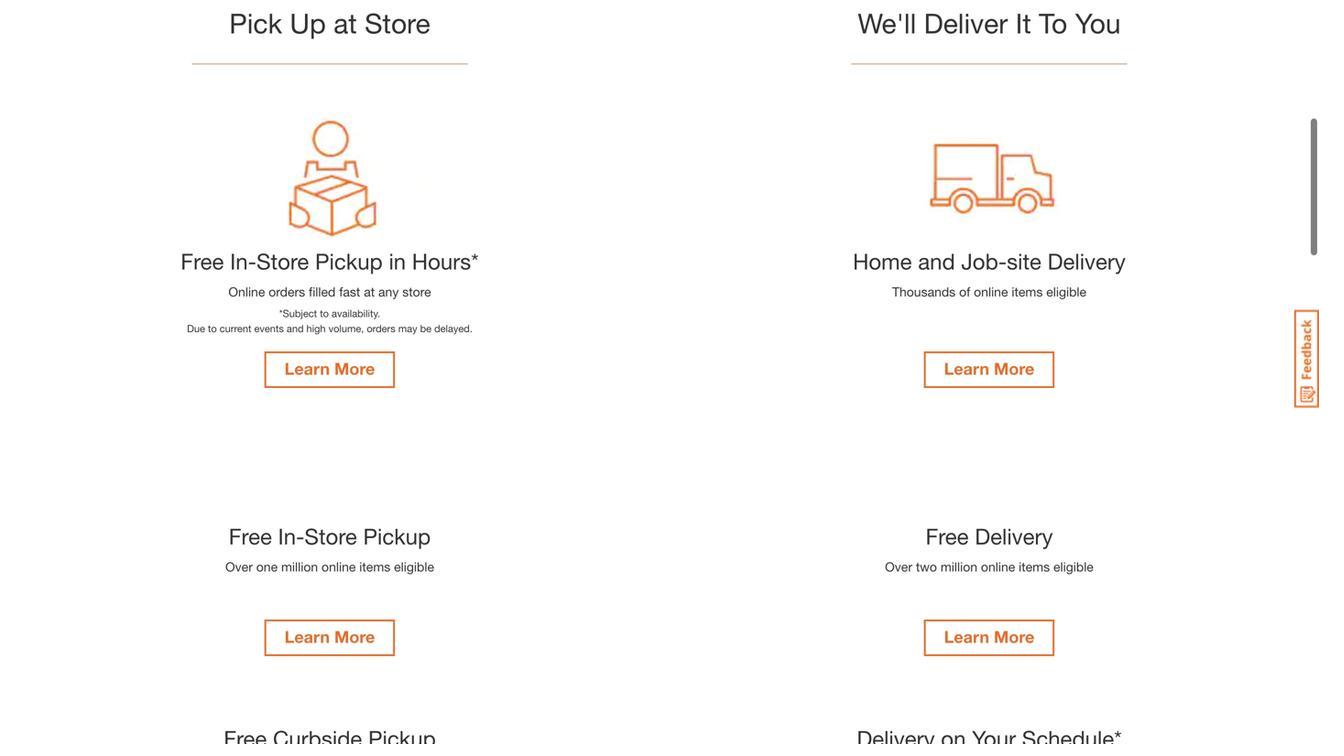 Task type: locate. For each thing, give the bounding box(es) containing it.
at right up
[[334, 7, 357, 40]]

items down free in-store pickup
[[359, 560, 391, 575]]

learn down over one million online items eligible
[[285, 628, 330, 647]]

pick up at store
[[229, 7, 430, 40]]

delivery right site
[[1048, 248, 1126, 274]]

2 million from the left
[[941, 560, 978, 575]]

in
[[389, 248, 406, 274]]

more down volume, at the left of page
[[334, 359, 375, 379]]

online orders filled fast at any store *subject to availability. due to current events and high volume, orders may be delayed.
[[187, 284, 473, 335]]

free up due
[[181, 248, 224, 274]]

more down thousands of online items eligible
[[994, 359, 1035, 379]]

1 over from the left
[[225, 560, 253, 575]]

___________________________________________
[[192, 51, 468, 66], [852, 51, 1128, 66]]

and
[[918, 248, 955, 274], [287, 323, 304, 335]]

one
[[256, 560, 278, 575]]

delayed.
[[434, 323, 473, 335]]

orders up *subject
[[269, 284, 305, 300]]

in- up online
[[230, 248, 257, 274]]

online
[[974, 284, 1008, 300], [322, 560, 356, 575], [981, 560, 1016, 575]]

to up the high at the left top
[[320, 308, 329, 320]]

over
[[225, 560, 253, 575], [885, 560, 913, 575]]

1 horizontal spatial free
[[229, 524, 272, 550]]

0 horizontal spatial million
[[281, 560, 318, 575]]

store
[[365, 7, 430, 40], [257, 248, 309, 274], [305, 524, 357, 550]]

items for over one million online items eligible
[[359, 560, 391, 575]]

delivery up 'over two million online items eligible'
[[975, 524, 1053, 550]]

0 horizontal spatial in-
[[230, 248, 257, 274]]

over for over one million online items eligible
[[225, 560, 253, 575]]

learn for learn more link underneath 'over two million online items eligible'
[[944, 628, 990, 647]]

million right two
[[941, 560, 978, 575]]

eligible for over two million online items eligible
[[1054, 560, 1094, 575]]

of
[[959, 284, 971, 300]]

pick up in store image
[[9, 73, 651, 245]]

million right one
[[281, 560, 318, 575]]

more down 'over two million online items eligible'
[[994, 628, 1035, 647]]

site
[[1007, 248, 1042, 274]]

1 horizontal spatial and
[[918, 248, 955, 274]]

1 horizontal spatial ___________________________________________
[[852, 51, 1128, 66]]

1 horizontal spatial over
[[885, 560, 913, 575]]

pickup
[[315, 248, 383, 274], [363, 524, 431, 550]]

2 vertical spatial store
[[305, 524, 357, 550]]

0 vertical spatial orders
[[269, 284, 305, 300]]

home and job-site delivery
[[853, 248, 1126, 274]]

store for free in-store pickup
[[305, 524, 357, 550]]

1 vertical spatial delivery
[[975, 524, 1053, 550]]

2 over from the left
[[885, 560, 913, 575]]

1 vertical spatial in-
[[278, 524, 305, 550]]

free for free delivery
[[926, 524, 969, 550]]

items for over two million online items eligible
[[1019, 560, 1050, 575]]

0 horizontal spatial ___________________________________________
[[192, 51, 468, 66]]

and down *subject
[[287, 323, 304, 335]]

at left any
[[364, 284, 375, 300]]

___________________________________________ down pick up at store in the top of the page
[[192, 51, 468, 66]]

learn for learn more link below thousands of online items eligible
[[944, 359, 990, 379]]

in- for free in-store pickup in hours*
[[230, 248, 257, 274]]

1 horizontal spatial at
[[364, 284, 375, 300]]

free up one
[[229, 524, 272, 550]]

learn more link
[[265, 352, 395, 389], [924, 352, 1055, 389], [265, 620, 395, 657], [924, 620, 1055, 657]]

1 vertical spatial and
[[287, 323, 304, 335]]

job-
[[962, 248, 1007, 274]]

0 vertical spatial in-
[[230, 248, 257, 274]]

at
[[334, 7, 357, 40], [364, 284, 375, 300]]

free
[[181, 248, 224, 274], [229, 524, 272, 550], [926, 524, 969, 550]]

deliver
[[924, 7, 1008, 40]]

delivery
[[1048, 248, 1126, 274], [975, 524, 1053, 550]]

current
[[220, 323, 251, 335]]

store up over one million online items eligible
[[305, 524, 357, 550]]

learn down the high at the left top
[[285, 359, 330, 379]]

orders left "may"
[[367, 323, 396, 335]]

and up thousands
[[918, 248, 955, 274]]

in- for free in-store pickup
[[278, 524, 305, 550]]

0 vertical spatial to
[[320, 308, 329, 320]]

over left two
[[885, 560, 913, 575]]

0 vertical spatial store
[[365, 7, 430, 40]]

learn more down over one million online items eligible
[[285, 628, 375, 647]]

eligible
[[1047, 284, 1087, 300], [394, 560, 434, 575], [1054, 560, 1094, 575]]

1 horizontal spatial to
[[320, 308, 329, 320]]

over for over two million online items eligible
[[885, 560, 913, 575]]

learn more down the high at the left top
[[285, 359, 375, 379]]

1 vertical spatial pickup
[[363, 524, 431, 550]]

orders
[[269, 284, 305, 300], [367, 323, 396, 335]]

1 vertical spatial to
[[208, 323, 217, 335]]

learn more link down thousands of online items eligible
[[924, 352, 1055, 389]]

may
[[398, 323, 417, 335]]

1 million from the left
[[281, 560, 318, 575]]

learn more link down 'over two million online items eligible'
[[924, 620, 1055, 657]]

high
[[307, 323, 326, 335]]

1 horizontal spatial in-
[[278, 524, 305, 550]]

0 horizontal spatial and
[[287, 323, 304, 335]]

2 horizontal spatial free
[[926, 524, 969, 550]]

online down free delivery
[[981, 560, 1016, 575]]

items down free delivery
[[1019, 560, 1050, 575]]

to right due
[[208, 323, 217, 335]]

we'll deliver it to you
[[858, 7, 1121, 40]]

online down free in-store pickup
[[322, 560, 356, 575]]

million
[[281, 560, 318, 575], [941, 560, 978, 575]]

free up two
[[926, 524, 969, 550]]

volume,
[[329, 323, 364, 335]]

pickup up fast
[[315, 248, 383, 274]]

1 horizontal spatial orders
[[367, 323, 396, 335]]

0 vertical spatial pickup
[[315, 248, 383, 274]]

pick
[[229, 7, 282, 40]]

more down over one million online items eligible
[[334, 628, 375, 647]]

0 horizontal spatial orders
[[269, 284, 305, 300]]

1 vertical spatial at
[[364, 284, 375, 300]]

store right up
[[365, 7, 430, 40]]

store up online
[[257, 248, 309, 274]]

0 horizontal spatial at
[[334, 7, 357, 40]]

learn down of
[[944, 359, 990, 379]]

we'll
[[858, 7, 917, 40]]

free in-store pickup in hours*
[[181, 248, 479, 274]]

in- up over one million online items eligible
[[278, 524, 305, 550]]

to
[[320, 308, 329, 320], [208, 323, 217, 335]]

over left one
[[225, 560, 253, 575]]

___________________________________________ down we'll deliver it to you
[[852, 51, 1128, 66]]

1 vertical spatial orders
[[367, 323, 396, 335]]

1 horizontal spatial million
[[941, 560, 978, 575]]

1 vertical spatial store
[[257, 248, 309, 274]]

more
[[334, 359, 375, 379], [994, 359, 1035, 379], [334, 628, 375, 647], [994, 628, 1035, 647]]

in-
[[230, 248, 257, 274], [278, 524, 305, 550]]

online right of
[[974, 284, 1008, 300]]

learn
[[285, 359, 330, 379], [944, 359, 990, 379], [285, 628, 330, 647], [944, 628, 990, 647]]

learn for learn more link underneath the high at the left top
[[285, 359, 330, 379]]

items
[[1012, 284, 1043, 300], [359, 560, 391, 575], [1019, 560, 1050, 575]]

*subject
[[279, 308, 317, 320]]

learn more
[[285, 359, 375, 379], [944, 359, 1035, 379], [285, 628, 375, 647], [944, 628, 1035, 647]]

0 horizontal spatial over
[[225, 560, 253, 575]]

it
[[1016, 7, 1032, 40]]

0 horizontal spatial free
[[181, 248, 224, 274]]

2 ___________________________________________ from the left
[[852, 51, 1128, 66]]

pickup up over one million online items eligible
[[363, 524, 431, 550]]

learn down 'over two million online items eligible'
[[944, 628, 990, 647]]

be
[[420, 323, 432, 335]]



Task type: describe. For each thing, give the bounding box(es) containing it.
events
[[254, 323, 284, 335]]

up
[[290, 7, 326, 40]]

million for two
[[941, 560, 978, 575]]

0 horizontal spatial to
[[208, 323, 217, 335]]

eligible for over one million online items eligible
[[394, 560, 434, 575]]

two
[[916, 560, 937, 575]]

home
[[853, 248, 912, 274]]

pickup for free in-store pickup
[[363, 524, 431, 550]]

over two million online items eligible
[[885, 560, 1094, 575]]

availability.
[[332, 308, 380, 320]]

free for free in-store pickup
[[229, 524, 272, 550]]

due
[[187, 323, 205, 335]]

and inside online orders filled fast at any store *subject to availability. due to current events and high volume, orders may be delayed.
[[287, 323, 304, 335]]

over one million online items eligible
[[225, 560, 434, 575]]

learn more link down over one million online items eligible
[[265, 620, 395, 657]]

learn more down thousands of online items eligible
[[944, 359, 1035, 379]]

online
[[229, 284, 265, 300]]

feedback link image
[[1295, 310, 1320, 409]]

at inside online orders filled fast at any store *subject to availability. due to current events and high volume, orders may be delayed.
[[364, 284, 375, 300]]

learn more link down the high at the left top
[[265, 352, 395, 389]]

learn for learn more link underneath over one million online items eligible
[[285, 628, 330, 647]]

store for free in-store pickup in hours*
[[257, 248, 309, 274]]

free delivery
[[926, 524, 1053, 550]]

free in-store pickup
[[229, 524, 431, 550]]

filled
[[309, 284, 336, 300]]

online for over two million online items eligible
[[981, 560, 1016, 575]]

items down site
[[1012, 284, 1043, 300]]

you
[[1075, 7, 1121, 40]]

store
[[402, 284, 431, 300]]

0 vertical spatial delivery
[[1048, 248, 1126, 274]]

we'll ship to you image
[[669, 73, 1310, 245]]

thousands
[[892, 284, 956, 300]]

any
[[378, 284, 399, 300]]

learn more down 'over two million online items eligible'
[[944, 628, 1035, 647]]

free for free in-store pickup in hours*
[[181, 248, 224, 274]]

online for over one million online items eligible
[[322, 560, 356, 575]]

fast
[[339, 284, 360, 300]]

0 vertical spatial at
[[334, 7, 357, 40]]

0 vertical spatial and
[[918, 248, 955, 274]]

hours*
[[412, 248, 479, 274]]

million for one
[[281, 560, 318, 575]]

to
[[1039, 7, 1068, 40]]

pickup for free in-store pickup in hours*
[[315, 248, 383, 274]]

1 ___________________________________________ from the left
[[192, 51, 468, 66]]

thousands of online items eligible
[[892, 284, 1087, 300]]



Task type: vqa. For each thing, say whether or not it's contained in the screenshot.
middle /
no



